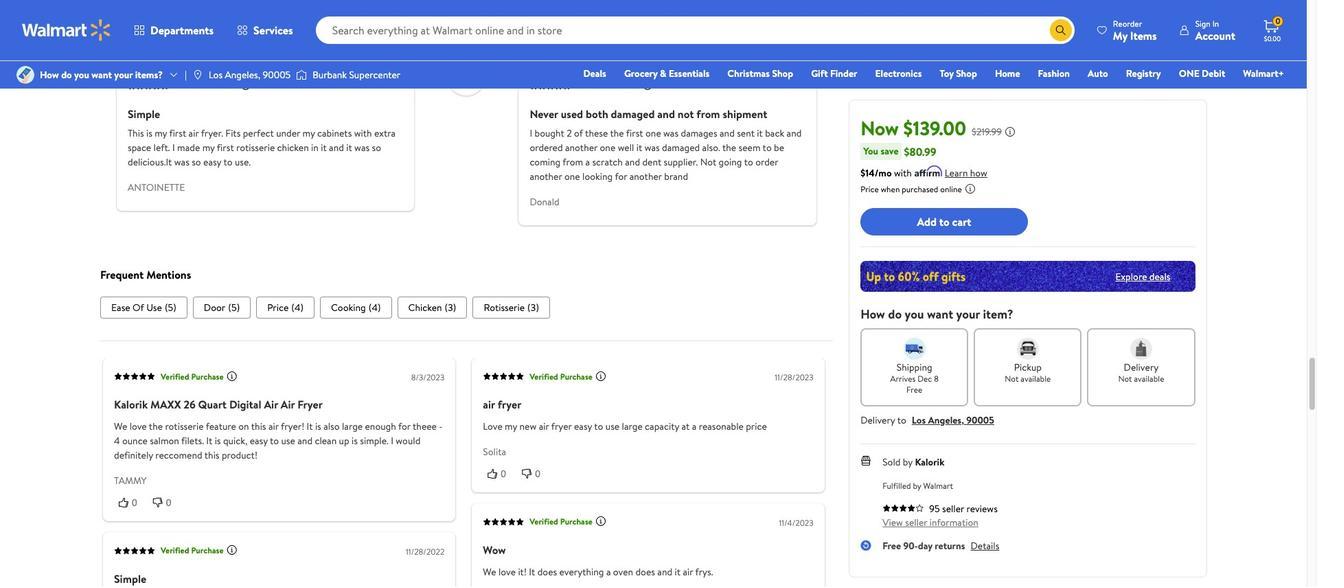 Task type: describe. For each thing, give the bounding box(es) containing it.
sold by kalorik
[[883, 455, 944, 469]]

4
[[114, 434, 120, 448]]

dent
[[642, 155, 661, 169]]

0 horizontal spatial another
[[529, 170, 562, 183]]

1 vertical spatial the
[[722, 141, 736, 155]]

is inside simple this is my first air fryer. fits perfect under my cabinets with extra space left. i made my first rotisserie chicken in it and it was so delicious.it was so easy to use.
[[146, 126, 152, 140]]

0 for 0 button underneath new at the bottom
[[535, 469, 540, 480]]

shop for toy shop
[[956, 67, 977, 80]]

walmart+ link
[[1237, 66, 1290, 81]]

1 does from the left
[[537, 565, 557, 579]]

learn more about strikethrough prices image
[[1005, 126, 1016, 137]]

use.
[[234, 155, 250, 169]]

sold
[[883, 455, 901, 469]]

deals link
[[577, 66, 612, 81]]

and right back
[[786, 126, 801, 140]]

0 horizontal spatial 90005
[[263, 68, 291, 82]]

list item containing price
[[256, 297, 314, 319]]

air inside we love the rotisserie feature on this air fryer! it is also large enough for theee - 4 ounce salmon filets. it is quick, easy to use and clean up is simple.  i would definitely reccomend this product!
[[268, 420, 278, 434]]

free 90-day returns details
[[883, 539, 999, 553]]

0 horizontal spatial angeles,
[[225, 68, 260, 82]]

how
[[970, 166, 987, 180]]

walmart
[[923, 480, 953, 492]]

large inside we love the rotisserie feature on this air fryer! it is also large enough for theee - 4 ounce salmon filets. it is quick, easy to use and clean up is simple.  i would definitely reccomend this product!
[[342, 420, 362, 434]]

90-
[[903, 539, 918, 553]]

frequent
[[100, 267, 143, 283]]

is left also
[[315, 420, 321, 434]]

your for item?
[[956, 306, 980, 323]]

scratch
[[592, 155, 622, 169]]

verified purchase for 8/3/2023
[[160, 371, 223, 383]]

2 vertical spatial one
[[564, 170, 580, 183]]

air up love
[[483, 397, 495, 413]]

new
[[519, 420, 536, 434]]

maxx
[[150, 397, 181, 413]]

delivery for not
[[1124, 361, 1159, 374]]

is down feature
[[214, 434, 220, 448]]

add
[[917, 214, 937, 229]]

was up dent
[[644, 141, 659, 155]]

for inside we love the rotisserie feature on this air fryer! it is also large enough for theee - 4 ounce salmon filets. it is quick, easy to use and clean up is simple.  i would definitely reccomend this product!
[[398, 420, 410, 434]]

electronics
[[875, 67, 922, 80]]

with inside simple this is my first air fryer. fits perfect under my cabinets with extra space left. i made my first rotisserie chicken in it and it was so delicious.it was so easy to use.
[[354, 126, 372, 140]]

definitely
[[114, 449, 153, 463]]

for inside never used both damaged and not from shipment i bought 2 of these the first one was damages  and sent it back and ordered another one well it was damaged also. the seem to be coming from a scratch and dent supplier. not going to order another one looking for another brand
[[615, 170, 627, 183]]

enough
[[365, 420, 396, 434]]

delicious.it
[[127, 155, 172, 169]]

to down arrives
[[897, 413, 906, 427]]

verified purchase information image for 8/3/2023
[[226, 371, 237, 382]]

chicken (3)
[[408, 301, 456, 315]]

1 vertical spatial so
[[191, 155, 201, 169]]

$14/mo with
[[861, 166, 912, 180]]

want for item?
[[927, 306, 953, 323]]

(3) for rotisserie (3)
[[527, 301, 539, 315]]

finder
[[830, 67, 857, 80]]

my left new at the bottom
[[504, 420, 517, 434]]

not for delivery
[[1118, 373, 1132, 385]]

day
[[918, 539, 933, 553]]

chicken
[[408, 301, 442, 315]]

and left the not
[[657, 107, 675, 122]]

1 vertical spatial 90005
[[966, 413, 994, 427]]

search icon image
[[1055, 25, 1066, 36]]

to left capacity
[[594, 420, 603, 434]]

1 horizontal spatial los
[[912, 413, 926, 427]]

rotisserie inside we love the rotisserie feature on this air fryer! it is also large enough for theee - 4 ounce salmon filets. it is quick, easy to use and clean up is simple.  i would definitely reccomend this product!
[[165, 420, 203, 434]]

these
[[585, 126, 608, 140]]

seem
[[738, 141, 760, 155]]

and inside we love the rotisserie feature on this air fryer! it is also large enough for theee - 4 ounce salmon filets. it is quick, easy to use and clean up is simple.  i would definitely reccomend this product!
[[297, 434, 312, 448]]

to left be on the top right of page
[[762, 141, 771, 155]]

i inside we love the rotisserie feature on this air fryer! it is also large enough for theee - 4 ounce salmon filets. it is quick, easy to use and clean up is simple.  i would definitely reccomend this product!
[[391, 434, 393, 448]]

do for how do you want your items?
[[61, 68, 72, 82]]

 image for how do you want your items?
[[16, 66, 34, 84]]

0 vertical spatial kalorik
[[114, 397, 147, 413]]

seller for 95
[[942, 502, 964, 516]]

(3) for chicken (3)
[[444, 301, 456, 315]]

a inside never used both damaged and not from shipment i bought 2 of these the first one was damages  and sent it back and ordered another one well it was damaged also. the seem to be coming from a scratch and dent supplier. not going to order another one looking for another brand
[[585, 155, 590, 169]]

1 vertical spatial a
[[692, 420, 696, 434]]

11/28/2022
[[405, 546, 444, 558]]

Walmart Site-Wide search field
[[316, 16, 1075, 44]]

do for how do you want your item?
[[888, 306, 902, 323]]

negative
[[582, 28, 623, 43]]

my down fryer.
[[202, 141, 214, 155]]

donald
[[529, 195, 559, 209]]

how do you want your item?
[[861, 306, 1013, 323]]

list containing ease of use
[[100, 297, 832, 319]]

departments button
[[122, 14, 225, 47]]

by for fulfilled
[[913, 480, 921, 492]]

auto
[[1088, 67, 1108, 80]]

to inside button
[[939, 214, 950, 229]]

one debit
[[1179, 67, 1225, 80]]

list item containing cooking
[[320, 297, 391, 319]]

door (5)
[[204, 301, 239, 315]]

intent image for pickup image
[[1017, 338, 1039, 360]]

explore deals link
[[1110, 264, 1176, 289]]

2 horizontal spatial one
[[645, 126, 661, 140]]

was right in
[[354, 141, 369, 155]]

walmart+
[[1243, 67, 1284, 80]]

gift finder
[[811, 67, 857, 80]]

price for price (4)
[[267, 301, 288, 315]]

fryer.
[[201, 126, 223, 140]]

0 vertical spatial verified purchase information image
[[642, 80, 653, 91]]

0 horizontal spatial from
[[562, 155, 583, 169]]

positive
[[180, 28, 217, 43]]

we love the rotisserie feature on this air fryer! it is also large enough for theee - 4 ounce salmon filets. it is quick, easy to use and clean up is simple.  i would definitely reccomend this product!
[[114, 420, 442, 463]]

use
[[146, 301, 162, 315]]

0 vertical spatial from
[[696, 107, 720, 122]]

los angeles, 90005 button
[[912, 413, 994, 427]]

when
[[881, 183, 900, 195]]

$139.00
[[903, 115, 966, 141]]

love my new air fryer easy to use large capacity at a reasonable price
[[483, 420, 767, 434]]

it down cabinets
[[346, 141, 352, 155]]

1 vertical spatial free
[[883, 539, 901, 553]]

up to sixty percent off deals. shop now. image
[[861, 261, 1195, 292]]

1 air from the left
[[264, 397, 278, 413]]

0 vertical spatial fryer
[[497, 397, 521, 413]]

2 horizontal spatial it
[[529, 565, 535, 579]]

shipping
[[897, 361, 932, 374]]

digital
[[229, 397, 261, 413]]

0 button down tammy
[[114, 496, 148, 510]]

2 horizontal spatial another
[[629, 170, 662, 183]]

it right well
[[636, 141, 642, 155]]

filets.
[[181, 434, 204, 448]]

rotisserie
[[483, 301, 524, 315]]

cooking (4)
[[331, 301, 380, 315]]

1 vertical spatial damaged
[[662, 141, 700, 155]]

purchase for 8/3/2023
[[191, 371, 223, 383]]

affirm image
[[915, 165, 942, 176]]

0 button down new at the bottom
[[517, 467, 551, 481]]

verified for 11/28/2023
[[529, 371, 558, 383]]

love
[[483, 420, 502, 434]]

christmas shop
[[727, 67, 793, 80]]

0 for 0 button underneath reccomend
[[166, 498, 171, 509]]

my up the 'left.'
[[154, 126, 167, 140]]

online
[[940, 183, 962, 195]]

(4) for cooking (4)
[[368, 301, 380, 315]]

verified purchase for 11/28/2022
[[160, 545, 223, 557]]

verified for 8/3/2023
[[160, 371, 189, 383]]

we for kalorik maxx 26 quart digital air air fryer
[[114, 420, 127, 434]]

available for pickup
[[1021, 373, 1051, 385]]

extra
[[374, 126, 395, 140]]

fryer!
[[280, 420, 304, 434]]

26
[[183, 397, 195, 413]]

0 for 0 button below solita
[[501, 469, 506, 480]]

at
[[681, 420, 689, 434]]

0 vertical spatial los
[[209, 68, 223, 82]]

0 inside '0 $0.00'
[[1275, 15, 1280, 27]]

gift finder link
[[805, 66, 864, 81]]

4.0316 stars out of 5, based on 95 seller reviews element
[[883, 504, 924, 512]]

supplier.
[[663, 155, 698, 169]]

1 horizontal spatial with
[[894, 166, 912, 180]]

now
[[861, 115, 899, 141]]

0 button down solita
[[483, 467, 517, 481]]

bought
[[534, 126, 564, 140]]

well
[[617, 141, 634, 155]]

of
[[574, 126, 583, 140]]

most for most helpful positive review
[[116, 28, 141, 43]]

fashion
[[1038, 67, 1070, 80]]

love for kalorik maxx 26 quart digital air air fryer
[[129, 420, 146, 434]]

under
[[276, 126, 300, 140]]

helpful for positive
[[143, 28, 177, 43]]

most helpful positive review
[[116, 28, 251, 43]]

you for how do you want your item?
[[905, 306, 924, 323]]

0 vertical spatial this
[[251, 420, 266, 434]]

we love it! it does everything a oven does and it air frys.
[[483, 565, 713, 579]]

clear search field text image
[[1033, 24, 1044, 35]]

air left frys.
[[683, 565, 693, 579]]

verified for 11/28/2022
[[160, 545, 189, 557]]

2 does from the left
[[635, 565, 655, 579]]

learn
[[945, 166, 968, 180]]

2 horizontal spatial easy
[[574, 420, 592, 434]]

damages
[[681, 126, 717, 140]]

1 vertical spatial one
[[600, 141, 615, 155]]

it left frys.
[[674, 565, 680, 579]]

chicken
[[277, 141, 308, 155]]

1 horizontal spatial the
[[610, 126, 624, 140]]

and down well
[[625, 155, 640, 169]]

helpful for negative
[[545, 28, 579, 43]]

1 horizontal spatial first
[[217, 141, 234, 155]]

it right sent
[[757, 126, 763, 140]]

salmon
[[150, 434, 179, 448]]

1 horizontal spatial it
[[306, 420, 312, 434]]

want for items?
[[92, 68, 112, 82]]

verified for 11/4/2023
[[529, 516, 558, 528]]

perfect
[[243, 126, 274, 140]]

los angeles, 90005
[[209, 68, 291, 82]]

my up in
[[302, 126, 315, 140]]

verified purchase information image for air fryer
[[595, 371, 606, 382]]

view seller information link
[[883, 516, 978, 529]]

and inside simple this is my first air fryer. fits perfect under my cabinets with extra space left. i made my first rotisserie chicken in it and it was so delicious.it was so easy to use.
[[329, 141, 344, 155]]

2 large from the left
[[622, 420, 642, 434]]

1 vertical spatial kalorik
[[915, 455, 944, 469]]

essentials
[[669, 67, 710, 80]]

used
[[561, 107, 583, 122]]

add to cart button
[[861, 208, 1028, 236]]

reorder my items
[[1113, 18, 1157, 43]]

price for price when purchased online
[[861, 183, 879, 195]]

2 vertical spatial a
[[606, 565, 610, 579]]

deals
[[1149, 270, 1170, 283]]

|
[[185, 68, 187, 82]]

1 vertical spatial fryer
[[551, 420, 571, 434]]

was down the not
[[663, 126, 678, 140]]

$0.00
[[1264, 34, 1281, 43]]

11/4/2023
[[779, 517, 813, 529]]

it right in
[[320, 141, 326, 155]]



Task type: vqa. For each thing, say whether or not it's contained in the screenshot.
the bottom Holiday
no



Task type: locate. For each thing, give the bounding box(es) containing it.
shop right toy
[[956, 67, 977, 80]]

one up dent
[[645, 126, 661, 140]]

6 list item from the left
[[472, 297, 550, 319]]

los right |
[[209, 68, 223, 82]]

1 horizontal spatial does
[[635, 565, 655, 579]]

0 horizontal spatial (3)
[[444, 301, 456, 315]]

reorder
[[1113, 18, 1142, 29]]

we inside we love the rotisserie feature on this air fryer! it is also large enough for theee - 4 ounce salmon filets. it is quick, easy to use and clean up is simple.  i would definitely reccomend this product!
[[114, 420, 127, 434]]

0 vertical spatial rotisserie
[[236, 141, 275, 155]]

reccomend
[[155, 449, 202, 463]]

grocery & essentials link
[[618, 66, 716, 81]]

0 horizontal spatial a
[[585, 155, 590, 169]]

not inside pickup not available
[[1005, 373, 1019, 385]]

0 horizontal spatial the
[[149, 420, 162, 434]]

$219.99
[[972, 125, 1002, 139]]

2 (5) from the left
[[228, 301, 239, 315]]

1 horizontal spatial free
[[907, 384, 923, 396]]

delivery up sold at the bottom
[[861, 413, 895, 427]]

0 horizontal spatial damaged
[[611, 107, 654, 122]]

kalorik up the walmart
[[915, 455, 944, 469]]

is right up
[[351, 434, 357, 448]]

0 horizontal spatial los
[[209, 68, 223, 82]]

how for how do you want your items?
[[40, 68, 59, 82]]

 image
[[16, 66, 34, 84], [296, 68, 307, 82]]

not down also.
[[700, 155, 716, 169]]

and left frys.
[[657, 565, 672, 579]]

this left product! in the left of the page
[[204, 449, 219, 463]]

1 horizontal spatial another
[[565, 141, 597, 155]]

most
[[116, 28, 141, 43], [518, 28, 543, 43]]

mentions
[[146, 267, 191, 283]]

1 shop from the left
[[772, 67, 793, 80]]

0 horizontal spatial air
[[264, 397, 278, 413]]

1 horizontal spatial helpful
[[545, 28, 579, 43]]

rotisserie
[[236, 141, 275, 155], [165, 420, 203, 434]]

use
[[605, 420, 619, 434], [281, 434, 295, 448]]

clean
[[314, 434, 336, 448]]

legal information image
[[965, 183, 976, 194]]

1 list item from the left
[[100, 297, 187, 319]]

theee
[[412, 420, 436, 434]]

rotisserie inside simple this is my first air fryer. fits perfect under my cabinets with extra space left. i made my first rotisserie chicken in it and it was so delicious.it was so easy to use.
[[236, 141, 275, 155]]

1 horizontal spatial your
[[956, 306, 980, 323]]

0 vertical spatial i
[[529, 126, 532, 140]]

0 vertical spatial easy
[[203, 155, 221, 169]]

fashion link
[[1032, 66, 1076, 81]]

0 for 0 button below tammy
[[132, 498, 137, 509]]

purchase for 11/28/2022
[[191, 545, 223, 557]]

1 vertical spatial by
[[913, 480, 921, 492]]

items?
[[135, 68, 163, 82]]

fryer
[[497, 397, 521, 413], [551, 420, 571, 434]]

0 horizontal spatial you
[[74, 68, 89, 82]]

0 vertical spatial 90005
[[263, 68, 291, 82]]

seller for view
[[905, 516, 927, 529]]

services
[[253, 23, 293, 38]]

supercenter
[[349, 68, 401, 82]]

rotisserie up filets.
[[165, 420, 203, 434]]

angeles, down 8
[[928, 413, 964, 427]]

1 most from the left
[[116, 28, 141, 43]]

2 air from the left
[[280, 397, 295, 413]]

the up salmon
[[149, 420, 162, 434]]

verified
[[174, 80, 203, 92], [576, 80, 605, 92], [160, 371, 189, 383], [529, 371, 558, 383], [529, 516, 558, 528], [160, 545, 189, 557]]

price when purchased online
[[861, 183, 962, 195]]

gift
[[811, 67, 828, 80]]

verified purchase information image for 11/28/2022
[[226, 545, 237, 556]]

damaged up well
[[611, 107, 654, 122]]

1 horizontal spatial so
[[372, 141, 381, 155]]

4 list item from the left
[[320, 297, 391, 319]]

1 horizontal spatial 90005
[[966, 413, 994, 427]]

1 horizontal spatial (4)
[[368, 301, 380, 315]]

price
[[746, 420, 767, 434]]

1 (5) from the left
[[164, 301, 176, 315]]

2 vertical spatial verified purchase information image
[[226, 545, 237, 556]]

list item containing door
[[193, 297, 250, 319]]

0 horizontal spatial how
[[40, 68, 59, 82]]

does right it!
[[537, 565, 557, 579]]

1 vertical spatial from
[[562, 155, 583, 169]]

ordered
[[529, 141, 563, 155]]

0 horizontal spatial do
[[61, 68, 72, 82]]

a right at
[[692, 420, 696, 434]]

0 down reccomend
[[166, 498, 171, 509]]

love left it!
[[498, 565, 515, 579]]

by for sold
[[903, 455, 913, 469]]

to down seem in the right of the page
[[744, 155, 753, 169]]

air
[[188, 126, 198, 140], [483, 397, 495, 413], [268, 420, 278, 434], [538, 420, 549, 434], [683, 565, 693, 579]]

1 horizontal spatial you
[[905, 306, 924, 323]]

2 available from the left
[[1134, 373, 1164, 385]]

free left 90- at the right of page
[[883, 539, 901, 553]]

1 horizontal spatial one
[[600, 141, 615, 155]]

available down the intent image for delivery
[[1134, 373, 1164, 385]]

(3) right chicken
[[444, 301, 456, 315]]

want left item?
[[927, 306, 953, 323]]

purchase for 11/4/2023
[[560, 516, 592, 528]]

the inside we love the rotisserie feature on this air fryer! it is also large enough for theee - 4 ounce salmon filets. it is quick, easy to use and clean up is simple.  i would definitely reccomend this product!
[[149, 420, 162, 434]]

easy right quick,
[[249, 434, 267, 448]]

price down $14/mo
[[861, 183, 879, 195]]

air left fryer!
[[268, 420, 278, 434]]

air right new at the bottom
[[538, 420, 549, 434]]

2 horizontal spatial first
[[626, 126, 643, 140]]

kalorik left maxx on the left of the page
[[114, 397, 147, 413]]

on
[[238, 420, 249, 434]]

0 horizontal spatial love
[[129, 420, 146, 434]]

(5)
[[164, 301, 176, 315], [228, 301, 239, 315]]

2 list item from the left
[[193, 297, 250, 319]]

0 vertical spatial it
[[306, 420, 312, 434]]

2
[[566, 126, 571, 140]]

1 horizontal spatial do
[[888, 306, 902, 323]]

1 vertical spatial how
[[861, 306, 885, 323]]

0 button
[[483, 467, 517, 481], [517, 467, 551, 481], [114, 496, 148, 510], [148, 496, 182, 510]]

intent image for shipping image
[[904, 338, 925, 360]]

2 vertical spatial it
[[529, 565, 535, 579]]

not down the intent image for delivery
[[1118, 373, 1132, 385]]

1 horizontal spatial (3)
[[527, 301, 539, 315]]

1 horizontal spatial this
[[251, 420, 266, 434]]

not
[[700, 155, 716, 169], [1005, 373, 1019, 385], [1118, 373, 1132, 385]]

items
[[1130, 28, 1157, 43]]

verified purchase information image
[[642, 80, 653, 91], [595, 371, 606, 382], [595, 516, 606, 527]]

2 shop from the left
[[956, 67, 977, 80]]

(3)
[[444, 301, 456, 315], [527, 301, 539, 315]]

not for pickup
[[1005, 373, 1019, 385]]

want left items?
[[92, 68, 112, 82]]

1 horizontal spatial most
[[518, 28, 543, 43]]

review for most helpful negative review
[[625, 28, 656, 43]]

2 helpful from the left
[[545, 28, 579, 43]]

1 horizontal spatial available
[[1134, 373, 1164, 385]]

0 horizontal spatial helpful
[[143, 28, 177, 43]]

1 horizontal spatial shop
[[956, 67, 977, 80]]

i inside never used both damaged and not from shipment i bought 2 of these the first one was damages  and sent it back and ordered another one well it was damaged also. the seem to be coming from a scratch and dent supplier. not going to order another one looking for another brand
[[529, 126, 532, 140]]

1 vertical spatial we
[[483, 565, 496, 579]]

it right it!
[[529, 565, 535, 579]]

 image left burbank
[[296, 68, 307, 82]]

simple inside simple this is my first air fryer. fits perfect under my cabinets with extra space left. i made my first rotisserie chicken in it and it was so delicious.it was so easy to use.
[[127, 107, 160, 122]]

1 horizontal spatial fryer
[[551, 420, 571, 434]]

simple for simple this is my first air fryer. fits perfect under my cabinets with extra space left. i made my first rotisserie chicken in it and it was so delicious.it was so easy to use.
[[127, 107, 160, 122]]

purchase for 11/28/2023
[[560, 371, 592, 383]]

verified purchase information image
[[240, 80, 251, 91], [226, 371, 237, 382], [226, 545, 237, 556]]

delivery inside delivery not available
[[1124, 361, 1159, 374]]

coming
[[529, 155, 560, 169]]

air inside simple this is my first air fryer. fits perfect under my cabinets with extra space left. i made my first rotisserie chicken in it and it was so delicious.it was so easy to use.
[[188, 126, 198, 140]]

your for items?
[[114, 68, 133, 82]]

2 (3) from the left
[[527, 301, 539, 315]]

use inside we love the rotisserie feature on this air fryer! it is also large enough for theee - 4 ounce salmon filets. it is quick, easy to use and clean up is simple.  i would definitely reccomend this product!
[[281, 434, 295, 448]]

easy inside simple this is my first air fryer. fits perfect under my cabinets with extra space left. i made my first rotisserie chicken in it and it was so delicious.it was so easy to use.
[[203, 155, 221, 169]]

it right filets.
[[206, 434, 212, 448]]

0 vertical spatial with
[[354, 126, 372, 140]]

1 horizontal spatial price
[[861, 183, 879, 195]]

0 horizontal spatial with
[[354, 126, 372, 140]]

deals
[[583, 67, 606, 80]]

0 vertical spatial the
[[610, 126, 624, 140]]

1 vertical spatial angeles,
[[928, 413, 964, 427]]

0 vertical spatial you
[[74, 68, 89, 82]]

3 list item from the left
[[256, 297, 314, 319]]

1 vertical spatial you
[[905, 306, 924, 323]]

1 horizontal spatial want
[[927, 306, 953, 323]]

kalorik maxx 26 quart digital air air fryer
[[114, 397, 322, 413]]

0 vertical spatial use
[[605, 420, 619, 434]]

one up scratch
[[600, 141, 615, 155]]

first inside never used both damaged and not from shipment i bought 2 of these the first one was damages  and sent it back and ordered another one well it was damaged also. the seem to be coming from a scratch and dent supplier. not going to order another one looking for another brand
[[626, 126, 643, 140]]

0 horizontal spatial so
[[191, 155, 201, 169]]

0 up $0.00
[[1275, 15, 1280, 27]]

so down made
[[191, 155, 201, 169]]

for up would
[[398, 420, 410, 434]]

another down coming
[[529, 170, 562, 183]]

ease of use (5)
[[111, 301, 176, 315]]

love inside we love the rotisserie feature on this air fryer! it is also large enough for theee - 4 ounce salmon filets. it is quick, easy to use and clean up is simple.  i would definitely reccomend this product!
[[129, 420, 146, 434]]

verified purchase for 11/28/2023
[[529, 371, 592, 383]]

how for how do you want your item?
[[861, 306, 885, 323]]

not down intent image for pickup
[[1005, 373, 1019, 385]]

1 large from the left
[[342, 420, 362, 434]]

explore deals
[[1115, 270, 1170, 283]]

fryer right new at the bottom
[[551, 420, 571, 434]]

for down scratch
[[615, 170, 627, 183]]

 image
[[192, 69, 203, 80]]

toy
[[940, 67, 954, 80]]

cart
[[952, 214, 971, 229]]

los
[[209, 68, 223, 82], [912, 413, 926, 427]]

list
[[100, 297, 832, 319]]

(5) right door
[[228, 301, 239, 315]]

love for wow
[[498, 565, 515, 579]]

tammy
[[114, 474, 146, 488]]

add to cart
[[917, 214, 971, 229]]

helpful left positive
[[143, 28, 177, 43]]

would
[[395, 434, 420, 448]]

fryer
[[297, 397, 322, 413]]

was down made
[[174, 155, 189, 169]]

delivery for to
[[861, 413, 895, 427]]

pickup not available
[[1005, 361, 1051, 385]]

angeles, down services popup button
[[225, 68, 260, 82]]

another
[[565, 141, 597, 155], [529, 170, 562, 183], [629, 170, 662, 183]]

with left extra
[[354, 126, 372, 140]]

available down intent image for pickup
[[1021, 373, 1051, 385]]

(4)
[[291, 301, 303, 315], [368, 301, 380, 315]]

arrives
[[890, 373, 916, 385]]

1 horizontal spatial  image
[[296, 68, 307, 82]]

1 vertical spatial verified purchase information image
[[226, 371, 237, 382]]

reasonable
[[699, 420, 743, 434]]

2 vertical spatial the
[[149, 420, 162, 434]]

0 horizontal spatial kalorik
[[114, 397, 147, 413]]

2 review from the left
[[625, 28, 656, 43]]

order
[[755, 155, 778, 169]]

0 horizontal spatial (5)
[[164, 301, 176, 315]]

and down fryer!
[[297, 434, 312, 448]]

free inside shipping arrives dec 8 free
[[907, 384, 923, 396]]

1 helpful from the left
[[143, 28, 177, 43]]

easy inside we love the rotisserie feature on this air fryer! it is also large enough for theee - 4 ounce salmon filets. it is quick, easy to use and clean up is simple.  i would definitely reccomend this product!
[[249, 434, 267, 448]]

registry link
[[1120, 66, 1167, 81]]

(4) left cooking in the bottom of the page
[[291, 301, 303, 315]]

shipping arrives dec 8 free
[[890, 361, 939, 396]]

95 seller reviews
[[929, 502, 998, 516]]

the up well
[[610, 126, 624, 140]]

antoinette
[[127, 181, 185, 194]]

left.
[[153, 141, 170, 155]]

you up the intent image for shipping
[[905, 306, 924, 323]]

0 vertical spatial a
[[585, 155, 590, 169]]

simple for simple
[[114, 571, 146, 587]]

1 vertical spatial love
[[498, 565, 515, 579]]

to
[[762, 141, 771, 155], [223, 155, 232, 169], [744, 155, 753, 169], [939, 214, 950, 229], [897, 413, 906, 427], [594, 420, 603, 434], [270, 434, 279, 448]]

do up shipping
[[888, 306, 902, 323]]

0 vertical spatial verified purchase information image
[[240, 80, 251, 91]]

learn how button
[[945, 166, 987, 181]]

available inside pickup not available
[[1021, 373, 1051, 385]]

1 horizontal spatial kalorik
[[915, 455, 944, 469]]

 image for burbank supercenter
[[296, 68, 307, 82]]

0 vertical spatial we
[[114, 420, 127, 434]]

with up price when purchased online
[[894, 166, 912, 180]]

verified purchase information image for wow
[[595, 516, 606, 527]]

intent image for delivery image
[[1130, 338, 1152, 360]]

verified purchase information image left &
[[642, 80, 653, 91]]

2 horizontal spatial a
[[692, 420, 696, 434]]

0 horizontal spatial rotisserie
[[165, 420, 203, 434]]

to left use.
[[223, 155, 232, 169]]

we down wow
[[483, 565, 496, 579]]

1 horizontal spatial review
[[625, 28, 656, 43]]

available inside delivery not available
[[1134, 373, 1164, 385]]

2 (4) from the left
[[368, 301, 380, 315]]

by right sold at the bottom
[[903, 455, 913, 469]]

1 horizontal spatial rotisserie
[[236, 141, 275, 155]]

seller right 95
[[942, 502, 964, 516]]

from up damages
[[696, 107, 720, 122]]

0 horizontal spatial seller
[[905, 516, 927, 529]]

0 horizontal spatial first
[[169, 126, 186, 140]]

details button
[[971, 539, 999, 553]]

debit
[[1202, 67, 1225, 80]]

grocery & essentials
[[624, 67, 710, 80]]

1 review from the left
[[220, 28, 251, 43]]

0 button down reccomend
[[148, 496, 182, 510]]

1 vertical spatial verified purchase information image
[[595, 371, 606, 382]]

5 list item from the left
[[397, 297, 467, 319]]

free
[[907, 384, 923, 396], [883, 539, 901, 553]]

purchase
[[205, 80, 237, 92], [607, 80, 639, 92], [191, 371, 223, 383], [560, 371, 592, 383], [560, 516, 592, 528], [191, 545, 223, 557]]

0 horizontal spatial this
[[204, 449, 219, 463]]

so down extra
[[372, 141, 381, 155]]

air right the digital
[[264, 397, 278, 413]]

(4) right cooking in the bottom of the page
[[368, 301, 380, 315]]

(4) for price (4)
[[291, 301, 303, 315]]

i right the 'left.'
[[172, 141, 175, 155]]

0 horizontal spatial easy
[[203, 155, 221, 169]]

1 horizontal spatial air
[[280, 397, 295, 413]]

(5) right 'use'
[[164, 301, 176, 315]]

1 vertical spatial easy
[[574, 420, 592, 434]]

i inside simple this is my first air fryer. fits perfect under my cabinets with extra space left. i made my first rotisserie chicken in it and it was so delicious.it was so easy to use.
[[172, 141, 175, 155]]

electronics link
[[869, 66, 928, 81]]

easy down fryer.
[[203, 155, 221, 169]]

shop right the christmas
[[772, 67, 793, 80]]

to left cart at the top of page
[[939, 214, 950, 229]]

i left the bought
[[529, 126, 532, 140]]

list item containing ease of use
[[100, 297, 187, 319]]

 image down walmart "image"
[[16, 66, 34, 84]]

i
[[529, 126, 532, 140], [172, 141, 175, 155], [391, 434, 393, 448]]

1 (4) from the left
[[291, 301, 303, 315]]

shop
[[772, 67, 793, 80], [956, 67, 977, 80]]

for
[[615, 170, 627, 183], [398, 420, 410, 434]]

0 horizontal spatial use
[[281, 434, 295, 448]]

0 horizontal spatial we
[[114, 420, 127, 434]]

Search search field
[[316, 16, 1075, 44]]

and left sent
[[719, 126, 734, 140]]

large left capacity
[[622, 420, 642, 434]]

verified purchase for 11/4/2023
[[529, 516, 592, 528]]

2 vertical spatial verified purchase information image
[[595, 516, 606, 527]]

0 down new at the bottom
[[535, 469, 540, 480]]

my
[[154, 126, 167, 140], [302, 126, 315, 140], [202, 141, 214, 155], [504, 420, 517, 434]]

helpful left negative
[[545, 28, 579, 43]]

list item containing chicken
[[397, 297, 467, 319]]

product!
[[221, 449, 257, 463]]

0 down solita
[[501, 469, 506, 480]]

cooking
[[331, 301, 366, 315]]

fryer up love
[[497, 397, 521, 413]]

i left would
[[391, 434, 393, 448]]

0 vertical spatial so
[[372, 141, 381, 155]]

list item
[[100, 297, 187, 319], [193, 297, 250, 319], [256, 297, 314, 319], [320, 297, 391, 319], [397, 297, 467, 319], [472, 297, 550, 319]]

1 vertical spatial it
[[206, 434, 212, 448]]

free down shipping
[[907, 384, 923, 396]]

one left looking
[[564, 170, 580, 183]]

most for most helpful negative review
[[518, 28, 543, 43]]

1 available from the left
[[1021, 373, 1051, 385]]

0 vertical spatial want
[[92, 68, 112, 82]]

not inside never used both damaged and not from shipment i bought 2 of these the first one was damages  and sent it back and ordered another one well it was damaged also. the seem to be coming from a scratch and dent supplier. not going to order another one looking for another brand
[[700, 155, 716, 169]]

0 vertical spatial for
[[615, 170, 627, 183]]

0 horizontal spatial free
[[883, 539, 901, 553]]

1 horizontal spatial damaged
[[662, 141, 700, 155]]

review right positive
[[220, 28, 251, 43]]

0
[[1275, 15, 1280, 27], [501, 469, 506, 480], [535, 469, 540, 480], [132, 498, 137, 509], [166, 498, 171, 509]]

rotisserie down perfect
[[236, 141, 275, 155]]

review for most helpful positive review
[[220, 28, 251, 43]]

1 horizontal spatial how
[[861, 306, 885, 323]]

1 vertical spatial do
[[888, 306, 902, 323]]

not inside delivery not available
[[1118, 373, 1132, 385]]

to inside we love the rotisserie feature on this air fryer! it is also large enough for theee - 4 ounce salmon filets. it is quick, easy to use and clean up is simple.  i would definitely reccomend this product!
[[270, 434, 279, 448]]

1 vertical spatial for
[[398, 420, 410, 434]]

1 (3) from the left
[[444, 301, 456, 315]]

available for delivery
[[1134, 373, 1164, 385]]

your
[[114, 68, 133, 82], [956, 306, 980, 323]]

does right 'oven'
[[635, 565, 655, 579]]

returns
[[935, 539, 965, 553]]

item?
[[983, 306, 1013, 323]]

feature
[[205, 420, 236, 434]]

the up going
[[722, 141, 736, 155]]

home link
[[989, 66, 1026, 81]]

looking
[[582, 170, 612, 183]]

is right this
[[146, 126, 152, 140]]

11/28/2023
[[774, 372, 813, 384]]

toy shop
[[940, 67, 977, 80]]

$14/mo
[[861, 166, 892, 180]]

list item containing rotisserie
[[472, 297, 550, 319]]

1 horizontal spatial a
[[606, 565, 610, 579]]

your left item?
[[956, 306, 980, 323]]

large up up
[[342, 420, 362, 434]]

0 horizontal spatial  image
[[16, 66, 34, 84]]

departments
[[150, 23, 214, 38]]

2 most from the left
[[518, 28, 543, 43]]

it!
[[518, 565, 526, 579]]

explore
[[1115, 270, 1147, 283]]

wow
[[483, 543, 506, 558]]

to inside simple this is my first air fryer. fits perfect under my cabinets with extra space left. i made my first rotisserie chicken in it and it was so delicious.it was so easy to use.
[[223, 155, 232, 169]]

0 vertical spatial one
[[645, 126, 661, 140]]

fulfilled
[[883, 480, 911, 492]]

a left 'oven'
[[606, 565, 610, 579]]

we for wow
[[483, 565, 496, 579]]

shop for christmas shop
[[772, 67, 793, 80]]

fulfilled by walmart
[[883, 480, 953, 492]]

1 horizontal spatial seller
[[942, 502, 964, 516]]

0 horizontal spatial i
[[172, 141, 175, 155]]

with
[[354, 126, 372, 140], [894, 166, 912, 180]]

you for how do you want your items?
[[74, 68, 89, 82]]

services button
[[225, 14, 305, 47]]

first up well
[[626, 126, 643, 140]]

details
[[971, 539, 999, 553]]

walmart image
[[22, 19, 111, 41]]



